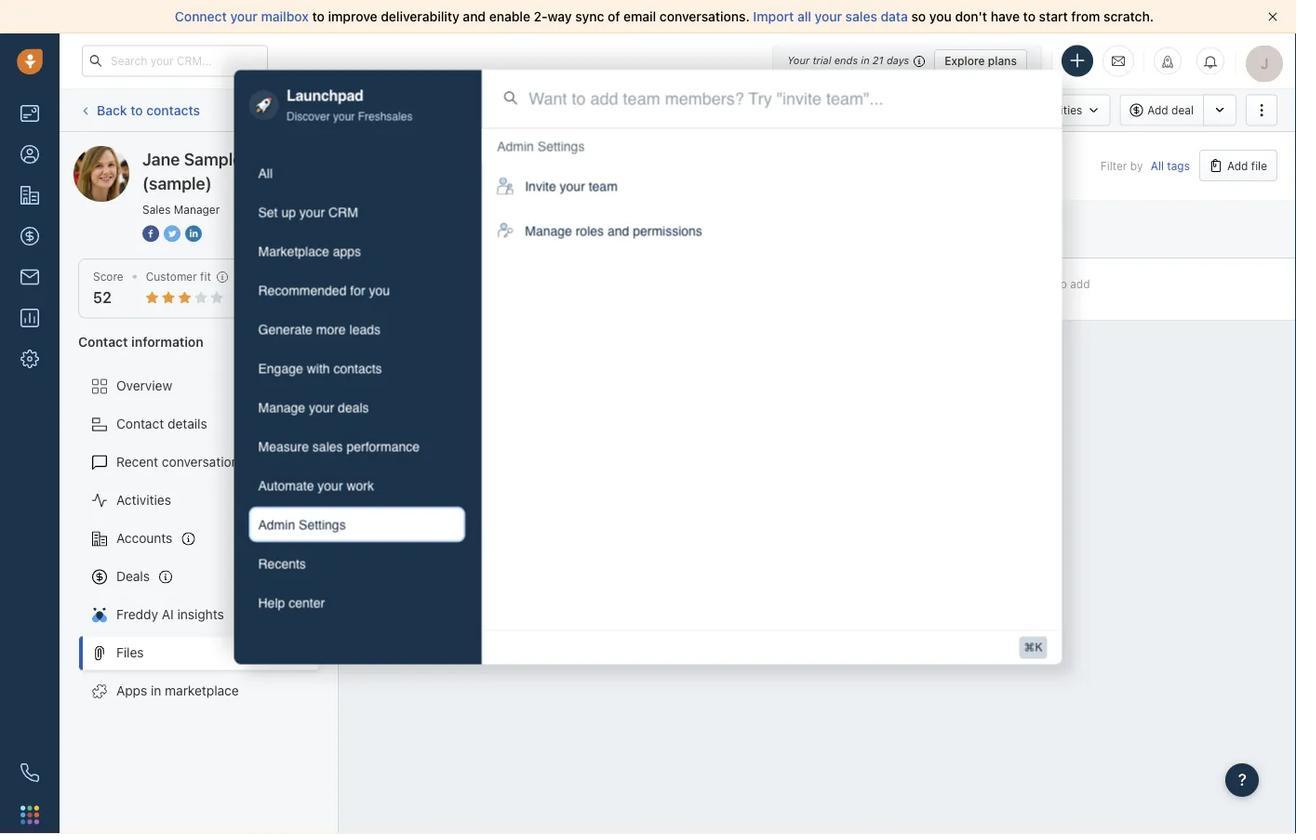 Task type: describe. For each thing, give the bounding box(es) containing it.
roles
[[576, 224, 604, 239]]

facebook circled image
[[142, 223, 159, 243]]

your inside list of options list box
[[560, 179, 585, 194]]

have
[[991, 9, 1020, 24]]

manager
[[174, 203, 220, 216]]

with
[[307, 361, 330, 376]]

to right how
[[427, 281, 438, 294]]

marketplace apps
[[258, 244, 361, 259]]

details
[[168, 416, 207, 432]]

recommended
[[258, 283, 347, 298]]

and inside list of options list box
[[608, 224, 629, 239]]

deliverability
[[381, 9, 459, 24]]

email
[[567, 104, 595, 117]]

customer fit
[[146, 270, 211, 283]]

your trial ends in 21 days
[[787, 54, 909, 67]]

activities
[[1035, 104, 1083, 117]]

2-
[[534, 9, 548, 24]]

add for add file
[[1227, 159, 1248, 172]]

insights
[[177, 607, 224, 623]]

admin settings heading inside list of options list box
[[497, 137, 585, 156]]

filter
[[1101, 159, 1127, 172]]

contact details
[[116, 416, 207, 432]]

way
[[548, 9, 572, 24]]

updates available. click to refresh. link
[[568, 93, 788, 127]]

files
[[478, 281, 501, 294]]

freshsales
[[358, 110, 413, 123]]

back
[[97, 102, 127, 118]]

improve
[[328, 9, 377, 24]]

1 horizontal spatial all
[[1151, 159, 1164, 172]]

mailbox
[[261, 9, 309, 24]]

your
[[787, 54, 810, 67]]

conversations
[[162, 455, 246, 470]]

add for add deal
[[1148, 104, 1169, 117]]

for
[[350, 283, 365, 298]]

email
[[624, 9, 656, 24]]

set
[[258, 205, 278, 219]]

automate
[[258, 478, 314, 493]]

set up your crm
[[258, 205, 358, 219]]

performance
[[347, 439, 420, 454]]

phone image
[[20, 764, 39, 783]]

explore
[[945, 54, 985, 67]]

0 horizontal spatial click
[[695, 103, 721, 116]]

call link
[[614, 94, 671, 126]]

connect
[[175, 9, 227, 24]]

up
[[281, 205, 296, 219]]

more
[[316, 322, 346, 337]]

work
[[347, 478, 374, 493]]

freddy
[[116, 607, 158, 623]]

close image
[[1268, 12, 1278, 21]]

contact for contact information
[[78, 334, 128, 349]]

recents
[[258, 556, 306, 571]]

start
[[1039, 9, 1068, 24]]

call button
[[614, 94, 671, 126]]

manage your deals button
[[249, 390, 465, 425]]

contacts for engage with contacts
[[334, 361, 382, 376]]

sales activities
[[1004, 104, 1083, 117]]

settings for list of options list box
[[538, 139, 585, 154]]

back to contacts
[[97, 102, 200, 118]]

52
[[93, 289, 111, 307]]

marketplace
[[258, 244, 329, 259]]

1 horizontal spatial in
[[861, 54, 870, 67]]

measure sales performance button
[[249, 429, 465, 464]]

contacts for back to contacts
[[146, 102, 200, 118]]

customer
[[146, 270, 197, 283]]

back to contacts link
[[78, 96, 201, 125]]

ends
[[834, 54, 858, 67]]

you inside button
[[369, 283, 390, 298]]

overview
[[116, 378, 172, 394]]

apps
[[333, 244, 361, 259]]

automate your work button
[[249, 468, 465, 503]]

help
[[258, 595, 285, 610]]

team
[[589, 179, 618, 194]]

files
[[116, 645, 144, 661]]

jane
[[142, 149, 180, 169]]

admin settings for list of options list box
[[497, 139, 585, 154]]

marketplace
[[165, 684, 239, 699]]

leads
[[349, 322, 381, 337]]

your inside launchpad discover your freshsales
[[333, 110, 355, 123]]

conversations.
[[660, 9, 750, 24]]

so
[[912, 9, 926, 24]]

recommended for you button
[[249, 273, 465, 308]]

updates available. click to refresh.
[[595, 103, 778, 116]]

twitter circled image
[[164, 223, 181, 243]]

freddy ai insights
[[116, 607, 224, 623]]

admin settings for admin settings button
[[258, 517, 346, 532]]

press-command-k-to-open-and-close element
[[1019, 637, 1047, 659]]

add file button
[[1199, 150, 1278, 181]]

jane sampleton (sample)
[[142, 149, 268, 193]]

all tags link
[[1151, 159, 1190, 172]]

apps in marketplace
[[116, 684, 239, 699]]



Task type: vqa. For each thing, say whether or not it's contained in the screenshot.
data
yes



Task type: locate. For each thing, give the bounding box(es) containing it.
your right all
[[815, 9, 842, 24]]

to left the start
[[1023, 9, 1036, 24]]

sms button
[[712, 94, 773, 126]]

admin settings inside button
[[258, 517, 346, 532]]

how
[[400, 281, 424, 294]]

and right roles
[[608, 224, 629, 239]]

manage down the engage
[[258, 400, 305, 415]]

add inside add file button
[[1227, 159, 1248, 172]]

to right files
[[504, 281, 515, 294]]

0 horizontal spatial in
[[151, 684, 161, 699]]

in right apps
[[151, 684, 161, 699]]

click left add
[[1028, 278, 1053, 291]]

owner
[[645, 224, 681, 235]]

center
[[289, 595, 325, 610]]

engage with contacts
[[258, 361, 382, 376]]

available.
[[643, 103, 692, 116]]

you
[[930, 9, 952, 24], [369, 283, 390, 298]]

1 horizontal spatial click
[[1028, 278, 1053, 291]]

sales
[[1004, 104, 1032, 117], [142, 203, 171, 216]]

to
[[312, 9, 325, 24], [1023, 9, 1036, 24], [131, 102, 143, 118], [724, 103, 734, 116], [1057, 278, 1067, 291], [427, 281, 438, 294], [504, 281, 515, 294]]

enable
[[489, 9, 530, 24]]

and left enable
[[463, 9, 486, 24]]

launchpad discover your freshsales
[[287, 87, 413, 123]]

scratch.
[[1104, 9, 1154, 24]]

0 vertical spatial contacts
[[146, 102, 200, 118]]

0 horizontal spatial you
[[369, 283, 390, 298]]

sales for sales activities
[[1004, 104, 1032, 117]]

admin for list of options list box
[[497, 139, 534, 154]]

0 horizontal spatial manage
[[258, 400, 305, 415]]

email image
[[1112, 53, 1125, 69]]

admin settings heading
[[497, 137, 585, 156], [497, 137, 585, 156]]

explore plans
[[945, 54, 1017, 67]]

to left sms
[[724, 103, 734, 116]]

1 vertical spatial click
[[1028, 278, 1053, 291]]

contact
[[78, 334, 128, 349], [116, 416, 164, 432]]

0 horizontal spatial all
[[258, 165, 273, 180]]

add left file
[[1227, 159, 1248, 172]]

launchpad
[[287, 87, 363, 104]]

invite your team
[[525, 179, 618, 194]]

1 vertical spatial add
[[1227, 159, 1248, 172]]

list of options list box
[[482, 128, 1062, 254]]

52 button
[[93, 289, 111, 307]]

add file
[[1227, 159, 1267, 172]]

0 horizontal spatial sales
[[313, 439, 343, 454]]

1 vertical spatial contacts
[[334, 361, 382, 376]]

by
[[1130, 159, 1143, 172]]

call
[[642, 104, 662, 117]]

your down launchpad
[[333, 110, 355, 123]]

phone element
[[11, 755, 48, 792]]

connect your mailbox link
[[175, 9, 312, 24]]

manage left roles
[[525, 224, 572, 239]]

contacts down generate more leads button in the left top of the page
[[334, 361, 382, 376]]

your left team at the top of page
[[560, 179, 585, 194]]

admin for admin settings button
[[258, 517, 295, 532]]

deal
[[1172, 104, 1194, 117]]

your left deals
[[309, 400, 334, 415]]

all
[[797, 9, 811, 24]]

1 horizontal spatial manage
[[525, 224, 572, 239]]

activities
[[116, 493, 171, 508]]

tags
[[1167, 159, 1190, 172]]

sales for sales manager
[[142, 203, 171, 216]]

to right back
[[131, 102, 143, 118]]

tab list containing all
[[249, 155, 465, 621]]

click right available.
[[695, 103, 721, 116]]

sync
[[575, 9, 604, 24]]

admin inside button
[[258, 517, 295, 532]]

contacts
[[146, 102, 200, 118], [334, 361, 382, 376]]

all button
[[249, 155, 465, 191]]

0 vertical spatial contact
[[78, 334, 128, 349]]

1 vertical spatial sales
[[313, 439, 343, 454]]

sales manager
[[142, 203, 220, 216]]

0 horizontal spatial contacts
[[146, 102, 200, 118]]

manage roles and permissions
[[525, 224, 702, 239]]

from
[[1071, 9, 1100, 24]]

you right for
[[369, 283, 390, 298]]

engage with contacts button
[[249, 351, 465, 386]]

filter by all tags
[[1101, 159, 1190, 172]]

1 horizontal spatial you
[[930, 9, 952, 24]]

1 horizontal spatial contacts
[[334, 361, 382, 376]]

sales up the facebook circled image
[[142, 203, 171, 216]]

explore plans link
[[934, 49, 1027, 72]]

your
[[230, 9, 258, 24], [815, 9, 842, 24], [333, 110, 355, 123], [560, 179, 585, 194], [300, 205, 325, 219], [309, 400, 334, 415], [318, 478, 343, 493]]

1 vertical spatial manage
[[258, 400, 305, 415]]

0 vertical spatial and
[[463, 9, 486, 24]]

measure
[[258, 439, 309, 454]]

0 vertical spatial sales
[[846, 9, 877, 24]]

of
[[608, 9, 620, 24]]

contact for contact details
[[116, 416, 164, 432]]

add deal
[[1148, 104, 1194, 117]]

contact down 52 button
[[78, 334, 128, 349]]

measure sales performance
[[258, 439, 420, 454]]

all inside button
[[258, 165, 273, 180]]

0 vertical spatial in
[[861, 54, 870, 67]]

discover
[[287, 110, 330, 123]]

trial
[[813, 54, 832, 67]]

accounts
[[116, 531, 173, 546]]

email button
[[539, 94, 605, 126]]

0 vertical spatial sales
[[1004, 104, 1032, 117]]

1 vertical spatial you
[[369, 283, 390, 298]]

import all your sales data link
[[753, 9, 912, 24]]

add left deal on the top right of the page
[[1148, 104, 1169, 117]]

sales left activities
[[1004, 104, 1032, 117]]

mng settings image
[[302, 338, 315, 351]]

1 vertical spatial in
[[151, 684, 161, 699]]

you right so
[[930, 9, 952, 24]]

sampleton
[[184, 149, 268, 169]]

1 horizontal spatial sales
[[1004, 104, 1032, 117]]

Want to add team members? Try "invite team"... field
[[529, 86, 1040, 110]]

linkedin circled image
[[185, 223, 202, 243]]

don't
[[955, 9, 987, 24]]

to inside 'updates available. click to refresh.' link
[[724, 103, 734, 116]]

set up your crm button
[[249, 194, 465, 230]]

0 vertical spatial you
[[930, 9, 952, 24]]

add inside add deal button
[[1148, 104, 1169, 117]]

1 horizontal spatial and
[[608, 224, 629, 239]]

engage
[[258, 361, 303, 376]]

recent conversations
[[116, 455, 246, 470]]

to inside back to contacts link
[[131, 102, 143, 118]]

your left work
[[318, 478, 343, 493]]

freshworks switcher image
[[20, 806, 39, 825]]

import
[[753, 9, 794, 24]]

connect your mailbox to improve deliverability and enable 2-way sync of email conversations. import all your sales data so you don't have to start from scratch.
[[175, 9, 1154, 24]]

k
[[1035, 642, 1043, 655]]

1 vertical spatial and
[[608, 224, 629, 239]]

manage inside button
[[258, 400, 305, 415]]

0 horizontal spatial and
[[463, 9, 486, 24]]

sales up automate your work
[[313, 439, 343, 454]]

and
[[463, 9, 486, 24], [608, 224, 629, 239]]

manage inside list of options list box
[[525, 224, 572, 239]]

1 horizontal spatial add
[[1227, 159, 1248, 172]]

in left 21
[[861, 54, 870, 67]]

admin settings inside list of options list box
[[497, 139, 585, 154]]

manage for manage your deals
[[258, 400, 305, 415]]

sales inside measure sales performance button
[[313, 439, 343, 454]]

invite
[[525, 179, 556, 194]]

contact up the recent
[[116, 416, 164, 432]]

deals
[[338, 400, 369, 415]]

to left add
[[1057, 278, 1067, 291]]

1 vertical spatial sales
[[142, 203, 171, 216]]

your left mailbox
[[230, 9, 258, 24]]

help center
[[258, 595, 325, 610]]

your right up
[[300, 205, 325, 219]]

information
[[131, 334, 204, 349]]

0 horizontal spatial sales
[[142, 203, 171, 216]]

Search your CRM... text field
[[82, 45, 268, 77]]

⌘
[[1024, 642, 1035, 655]]

ai
[[162, 607, 174, 623]]

manage
[[525, 224, 572, 239], [258, 400, 305, 415]]

settings inside button
[[299, 517, 346, 532]]

how to attach files to contacts? link
[[400, 280, 571, 299]]

deals
[[116, 569, 150, 584]]

task button
[[814, 94, 877, 126]]

add deal button
[[1120, 94, 1203, 126]]

contacts inside "button"
[[334, 361, 382, 376]]

permissions
[[633, 224, 702, 239]]

recommended for you
[[258, 283, 390, 298]]

task
[[842, 104, 866, 117]]

21
[[873, 54, 884, 67]]

tab list
[[249, 155, 465, 621]]

settings for admin settings button
[[299, 517, 346, 532]]

contacts down "search your crm..." text box
[[146, 102, 200, 118]]

add
[[1148, 104, 1169, 117], [1227, 159, 1248, 172]]

1 horizontal spatial sales
[[846, 9, 877, 24]]

0 vertical spatial add
[[1148, 104, 1169, 117]]

all right by
[[1151, 159, 1164, 172]]

all up the set
[[258, 165, 273, 180]]

automate your work
[[258, 478, 374, 493]]

0 horizontal spatial add
[[1148, 104, 1169, 117]]

0 vertical spatial manage
[[525, 224, 572, 239]]

how to attach files to contacts?
[[400, 281, 571, 294]]

settings inside list of options list box
[[538, 139, 585, 154]]

to right mailbox
[[312, 9, 325, 24]]

plans
[[988, 54, 1017, 67]]

0 vertical spatial click
[[695, 103, 721, 116]]

manage for manage roles and permissions
[[525, 224, 572, 239]]

1 vertical spatial contact
[[116, 416, 164, 432]]

sales left data
[[846, 9, 877, 24]]

admin inside heading
[[497, 139, 534, 154]]



